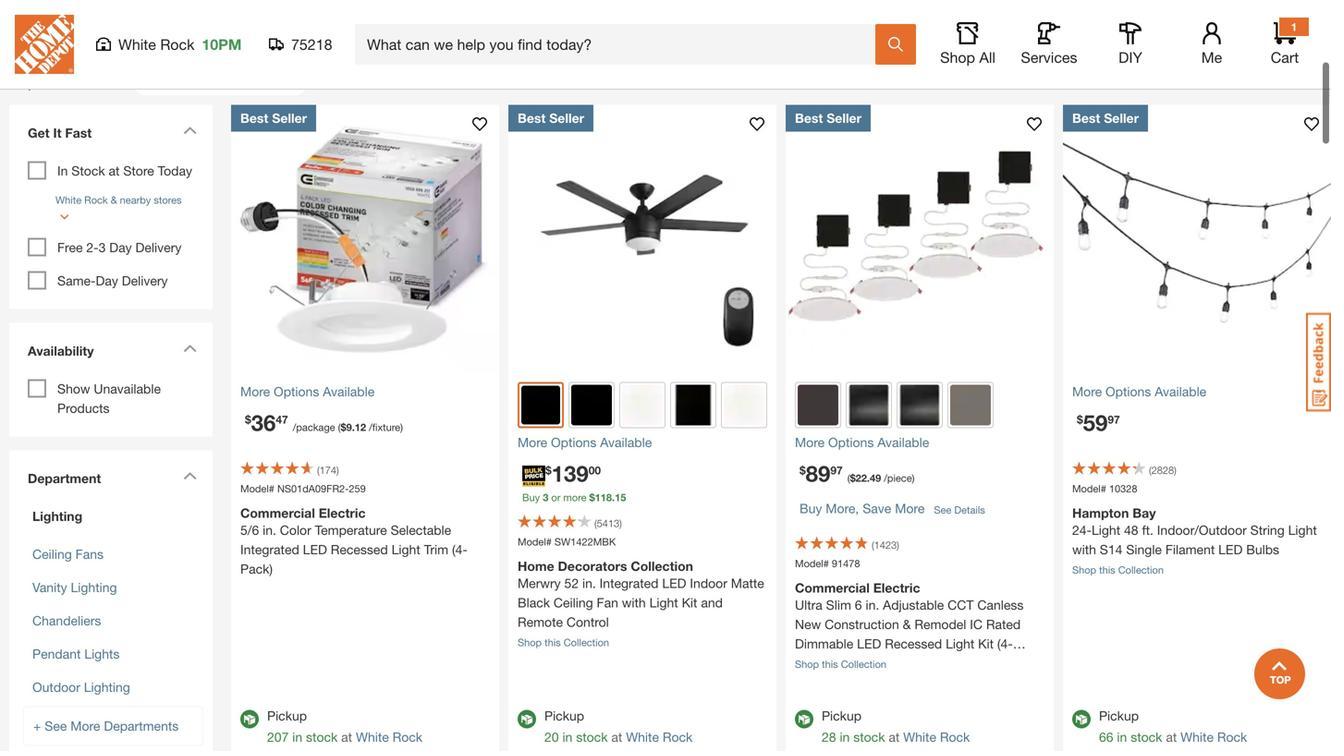 Task type: locate. For each thing, give the bounding box(es) containing it.
1 vertical spatial 97
[[830, 464, 843, 477]]

pickup for 207
[[267, 709, 307, 724]]

1 vertical spatial integrated
[[600, 576, 659, 591]]

1 horizontal spatial kit
[[978, 636, 994, 652]]

. inside $ 36 47 /package ( $ 9 . 12 /fixture )
[[352, 422, 355, 434]]

4 seller from the left
[[1104, 110, 1139, 126]]

available for pickup image
[[518, 710, 536, 729]]

led
[[303, 542, 327, 557], [1218, 542, 1243, 557], [662, 576, 686, 591], [857, 636, 881, 652]]

2 available for pickup image from the left
[[795, 710, 813, 729]]

hampton
[[1072, 506, 1129, 521]]

led down construction
[[857, 636, 881, 652]]

0 horizontal spatial buy
[[522, 492, 540, 504]]

fan
[[597, 595, 618, 611]]

shop down 24-
[[1072, 564, 1096, 576]]

0 horizontal spatial this
[[545, 637, 561, 649]]

integrated inside home decorators collection merwry 52 in. integrated led indoor matte black ceiling fan with light kit and remote control shop this collection
[[600, 576, 659, 591]]

at right 20
[[611, 730, 622, 745]]

) down the buy more, save more see details
[[897, 539, 899, 551]]

shop inside home decorators collection merwry 52 in. integrated led indoor matte black ceiling fan with light kit and remote control shop this collection
[[518, 637, 542, 649]]

. for 89
[[867, 472, 870, 484]]

caret icon image inside get it fast link
[[183, 126, 197, 135]]

What can we help you find today? search field
[[367, 25, 874, 64]]

rock for pickup 28 in stock at white rock
[[940, 730, 970, 745]]

1 vertical spatial lighting
[[71, 580, 117, 595]]

shop inside hampton bay 24-light 48 ft. indoor/outdoor string light with s14 single filament led bulbs shop this collection
[[1072, 564, 1096, 576]]

( 5413 )
[[594, 518, 622, 530]]

see left details
[[934, 504, 951, 516]]

pack) down 5/6
[[240, 562, 273, 577]]

recessed down remodel
[[885, 636, 942, 652]]

more for more options available link underneath the black icon
[[795, 435, 825, 450]]

118
[[595, 492, 612, 504]]

available for pickup image
[[240, 710, 259, 729], [795, 710, 813, 729], [1072, 710, 1091, 729]]

2 horizontal spatial .
[[867, 472, 870, 484]]

white inside the pickup 207 in stock at white rock
[[356, 730, 389, 745]]

3 white rock link from the left
[[903, 730, 970, 745]]

best for home decorators collection
[[518, 110, 546, 126]]

buy left more,
[[800, 501, 822, 516]]

best for hampton bay
[[1072, 110, 1100, 126]]

seasoned wood/matte black image
[[673, 385, 714, 426]]

availability
[[28, 343, 94, 359]]

commercial inside commercial electric ultra slim 6 in. adjustable cct canless new construction & remodel ic rated dimmable led recessed light kit (4- pack)
[[795, 581, 870, 596]]

in inside pickup 20 in stock at white rock
[[562, 730, 573, 745]]

75218
[[291, 36, 332, 53]]

white for pickup 28 in stock at white rock
[[903, 730, 936, 745]]

89
[[806, 460, 830, 487]]

4 best seller from the left
[[1072, 110, 1139, 126]]

0 horizontal spatial with
[[622, 595, 646, 611]]

options up $ 59 97
[[1106, 384, 1151, 399]]

white inside pickup 20 in stock at white rock
[[626, 730, 659, 745]]

1 horizontal spatial ceiling
[[554, 595, 593, 611]]

special
[[189, 74, 231, 89]]

pickup up 28
[[822, 709, 862, 724]]

0 vertical spatial (4-
[[452, 542, 468, 557]]

ceiling inside home decorators collection merwry 52 in. integrated led indoor matte black ceiling fan with light kit and remote control shop this collection
[[554, 595, 593, 611]]

1 caret icon image from the top
[[183, 126, 197, 135]]

more options available up $ 89 97 ( $ 22 . 49 /piece )
[[795, 435, 929, 450]]

$ inside $ 139 00
[[545, 464, 552, 477]]

model# up hampton
[[1072, 483, 1106, 495]]

single
[[1126, 542, 1162, 557]]

0 vertical spatial pack)
[[240, 562, 273, 577]]

0 horizontal spatial kit
[[682, 595, 697, 611]]

recessed inside commercial electric 5/6 in. color temperature selectable integrated led recessed light trim (4- pack)
[[331, 542, 388, 557]]

in. inside home decorators collection merwry 52 in. integrated led indoor matte black ceiling fan with light kit and remote control shop this collection
[[582, 576, 596, 591]]

electric up adjustable
[[873, 581, 920, 596]]

1 horizontal spatial 97
[[1108, 413, 1120, 426]]

2 pickup from the left
[[544, 709, 584, 724]]

0 vertical spatial .
[[352, 422, 355, 434]]

2 best seller from the left
[[518, 110, 584, 126]]

4 stock from the left
[[1131, 730, 1162, 745]]

values
[[235, 74, 272, 89]]

0 vertical spatial in.
[[263, 523, 276, 538]]

1 horizontal spatial recessed
[[885, 636, 942, 652]]

1 horizontal spatial in.
[[582, 576, 596, 591]]

with right fan
[[622, 595, 646, 611]]

2 horizontal spatial this
[[1099, 564, 1115, 576]]

1 white rock link from the left
[[356, 730, 423, 745]]

me button
[[1182, 22, 1241, 67]]

1 vertical spatial this
[[545, 637, 561, 649]]

0 horizontal spatial available for pickup image
[[240, 710, 259, 729]]

& left nearby at the left top of the page
[[111, 194, 117, 206]]

more options available up $ 59 97
[[1072, 384, 1207, 399]]

collection down single
[[1118, 564, 1164, 576]]

0 vertical spatial this
[[1099, 564, 1115, 576]]

price: special values
[[152, 74, 272, 89]]

in inside the pickup 207 in stock at white rock
[[292, 730, 302, 745]]

1 vertical spatial &
[[903, 617, 911, 632]]

commercial for slim
[[795, 581, 870, 596]]

1 horizontal spatial integrated
[[600, 576, 659, 591]]

in. inside commercial electric 5/6 in. color temperature selectable integrated led recessed light trim (4- pack)
[[263, 523, 276, 538]]

white inside pickup 28 in stock at white rock
[[903, 730, 936, 745]]

2 horizontal spatial shop this collection link
[[1072, 564, 1164, 576]]

1 in from the left
[[292, 730, 302, 745]]

1 horizontal spatial pack)
[[795, 656, 827, 671]]

10328
[[1109, 483, 1137, 495]]

1 horizontal spatial see
[[934, 504, 951, 516]]

electric up 'temperature'
[[319, 506, 366, 521]]

1 horizontal spatial (4-
[[997, 636, 1013, 652]]

buy
[[522, 492, 540, 504], [800, 501, 822, 516]]

( up sw1422mbk
[[594, 518, 597, 530]]

1 vertical spatial commercial
[[795, 581, 870, 596]]

more up 89
[[795, 435, 825, 450]]

4 pickup from the left
[[1099, 709, 1139, 724]]

259
[[349, 483, 366, 495]]

recessed down 'temperature'
[[331, 542, 388, 557]]

more options available up $ 36 47 /package ( $ 9 . 12 /fixture )
[[240, 384, 375, 399]]

delivery down free 2-3 day delivery
[[122, 273, 168, 288]]

24-
[[1072, 523, 1092, 538]]

in. inside commercial electric ultra slim 6 in. adjustable cct canless new construction & remodel ic rated dimmable led recessed light kit (4- pack)
[[866, 598, 879, 613]]

0 vertical spatial see
[[934, 504, 951, 516]]

with
[[1072, 542, 1096, 557], [622, 595, 646, 611]]

2 horizontal spatial in.
[[866, 598, 879, 613]]

1 horizontal spatial .
[[612, 492, 615, 504]]

0 horizontal spatial (4-
[[452, 542, 468, 557]]

integrated
[[240, 542, 299, 557], [600, 576, 659, 591]]

best
[[240, 110, 268, 126], [518, 110, 546, 126], [795, 110, 823, 126], [1072, 110, 1100, 126]]

available up the /piece
[[877, 435, 929, 450]]

at right 28
[[889, 730, 900, 745]]

more options available for more options available link below white/white icon
[[518, 435, 652, 450]]

stock for 20 in stock
[[576, 730, 608, 745]]

2 caret icon image from the top
[[183, 344, 197, 353]]

rock
[[160, 36, 194, 53], [84, 194, 108, 206], [393, 730, 423, 745], [663, 730, 693, 745], [940, 730, 970, 745], [1217, 730, 1247, 745]]

lights
[[84, 647, 120, 662]]

shop down remote on the left of the page
[[518, 637, 542, 649]]

0 vertical spatial lighting
[[32, 509, 82, 524]]

more options available for more options available link underneath the black icon
[[795, 435, 929, 450]]

more up 36 at the left bottom of page
[[240, 384, 270, 399]]

integrated up fan
[[600, 576, 659, 591]]

model# for pickup 28 in stock at white rock
[[795, 558, 829, 570]]

services button
[[1020, 22, 1079, 67]]

stock right 20
[[576, 730, 608, 745]]

buy more, save more see details
[[800, 501, 985, 516]]

ceiling down "52"
[[554, 595, 593, 611]]

model# for pickup 207 in stock at white rock
[[240, 483, 274, 495]]

services
[[1021, 49, 1077, 66]]

feedback link image
[[1306, 312, 1331, 412]]

0 horizontal spatial 97
[[830, 464, 843, 477]]

1 pickup from the left
[[267, 709, 307, 724]]

( left the 9
[[338, 422, 341, 434]]

commercial up color
[[240, 506, 315, 521]]

in for 20
[[562, 730, 573, 745]]

1 horizontal spatial 3
[[543, 492, 548, 504]]

1 vertical spatial see
[[45, 719, 67, 734]]

1 horizontal spatial buy
[[800, 501, 822, 516]]

2 horizontal spatial available for pickup image
[[1072, 710, 1091, 729]]

rock inside the pickup 207 in stock at white rock
[[393, 730, 423, 745]]

1 horizontal spatial shop this collection link
[[795, 659, 886, 671]]

75218 button
[[269, 35, 333, 54]]

at for pickup 28 in stock at white rock
[[889, 730, 900, 745]]

fans
[[75, 547, 104, 562]]

2 vertical spatial this
[[822, 659, 838, 671]]

( left 22
[[847, 472, 850, 484]]

. for 3
[[612, 492, 615, 504]]

matte black image
[[849, 385, 889, 426]]

59
[[1083, 410, 1108, 436]]

$ 36 47 /package ( $ 9 . 12 /fixture )
[[245, 410, 403, 436]]

chandeliers link
[[32, 613, 101, 629]]

electric for in.
[[873, 581, 920, 596]]

at right 66
[[1166, 730, 1177, 745]]

rock inside pickup 28 in stock at white rock
[[940, 730, 970, 745]]

1 vertical spatial delivery
[[122, 273, 168, 288]]

caret icon image inside availability link
[[183, 344, 197, 353]]

1 horizontal spatial &
[[903, 617, 911, 632]]

1 seller from the left
[[272, 110, 307, 126]]

more options available up 00
[[518, 435, 652, 450]]

97 for 59
[[1108, 413, 1120, 426]]

) up indoor/outdoor
[[1174, 465, 1177, 477]]

options up '47'
[[274, 384, 319, 399]]

decorators
[[558, 559, 627, 574]]

. inside $ 89 97 ( $ 22 . 49 /piece )
[[867, 472, 870, 484]]

light left the and
[[649, 595, 678, 611]]

this
[[1099, 564, 1115, 576], [545, 637, 561, 649], [822, 659, 838, 671]]

lighting for outdoor
[[84, 680, 130, 695]]

pickup up 66
[[1099, 709, 1139, 724]]

model# for pickup 66 in stock at white rock
[[1072, 483, 1106, 495]]

0 horizontal spatial commercial
[[240, 506, 315, 521]]

/piece
[[884, 472, 912, 484]]

stock inside pickup 20 in stock at white rock
[[576, 730, 608, 745]]

more down the black/matte black image
[[518, 435, 547, 450]]

2 vertical spatial .
[[612, 492, 615, 504]]

at inside the pickup 207 in stock at white rock
[[341, 730, 352, 745]]

3 stock from the left
[[853, 730, 885, 745]]

available up '( 2828 )'
[[1155, 384, 1207, 399]]

white rock & nearby stores
[[55, 194, 182, 206]]

white rock link
[[356, 730, 423, 745], [626, 730, 693, 745], [903, 730, 970, 745], [1181, 730, 1247, 745]]

0 horizontal spatial integrated
[[240, 542, 299, 557]]

caret icon image for get it fast
[[183, 126, 197, 135]]

same-day delivery
[[57, 273, 168, 288]]

in right 207
[[292, 730, 302, 745]]

1 vertical spatial kit
[[978, 636, 994, 652]]

get it fast
[[28, 125, 92, 141]]

seller for hampton bay
[[1104, 110, 1139, 126]]

shop this collection link for 59
[[1072, 564, 1164, 576]]

& down adjustable
[[903, 617, 911, 632]]

97 inside $ 59 97
[[1108, 413, 1120, 426]]

3 seller from the left
[[827, 110, 862, 126]]

led inside hampton bay 24-light 48 ft. indoor/outdoor string light with s14 single filament led bulbs shop this collection
[[1218, 542, 1243, 557]]

ceiling up vanity
[[32, 547, 72, 562]]

207
[[267, 730, 289, 745]]

vanity lighting link
[[32, 580, 117, 595]]

rock for pickup 66 in stock at white rock
[[1217, 730, 1247, 745]]

kit down ic
[[978, 636, 994, 652]]

5/6 in. color temperature selectable integrated led recessed light trim (4-pack) image
[[231, 105, 499, 373]]

pack)
[[240, 562, 273, 577], [795, 656, 827, 671]]

lighting
[[32, 509, 82, 524], [71, 580, 117, 595], [84, 680, 130, 695]]

trim
[[424, 542, 448, 557]]

1 vertical spatial recessed
[[885, 636, 942, 652]]

0 horizontal spatial pack)
[[240, 562, 273, 577]]

+ see more departments link
[[23, 707, 203, 746]]

(4- down rated
[[997, 636, 1013, 652]]

2 vertical spatial in.
[[866, 598, 879, 613]]

black/matte black image
[[521, 386, 560, 425]]

(4- right trim
[[452, 542, 468, 557]]

2 vertical spatial lighting
[[84, 680, 130, 695]]

options up $ 89 97 ( $ 22 . 49 /piece )
[[828, 435, 874, 450]]

0 vertical spatial caret icon image
[[183, 126, 197, 135]]

( down save
[[872, 539, 874, 551]]

ic
[[970, 617, 983, 632]]

1 vertical spatial electric
[[873, 581, 920, 596]]

control
[[567, 615, 609, 630]]

15
[[615, 492, 626, 504]]

1 horizontal spatial with
[[1072, 542, 1096, 557]]

2 in from the left
[[562, 730, 573, 745]]

stock right 207
[[306, 730, 338, 745]]

options for more options available link below white/white icon
[[551, 435, 597, 450]]

collection inside hampton bay 24-light 48 ft. indoor/outdoor string light with s14 single filament led bulbs shop this collection
[[1118, 564, 1164, 576]]

in inside pickup 66 in stock at white rock
[[1117, 730, 1127, 745]]

) right 12
[[400, 422, 403, 434]]

0 horizontal spatial see
[[45, 719, 67, 734]]

97 up model# 10328
[[1108, 413, 1120, 426]]

rock for pickup 207 in stock at white rock
[[393, 730, 423, 745]]

options for more options available link on top of 12
[[274, 384, 319, 399]]

stock
[[306, 730, 338, 745], [576, 730, 608, 745], [853, 730, 885, 745], [1131, 730, 1162, 745]]

in. right 5/6
[[263, 523, 276, 538]]

1 horizontal spatial available for pickup image
[[795, 710, 813, 729]]

lighting down department
[[32, 509, 82, 524]]

led down color
[[303, 542, 327, 557]]

home decorators collection merwry 52 in. integrated led indoor matte black ceiling fan with light kit and remote control shop this collection
[[518, 559, 764, 649]]

seller for home decorators collection
[[549, 110, 584, 126]]

97 inside $ 89 97 ( $ 22 . 49 /piece )
[[830, 464, 843, 477]]

electric inside commercial electric ultra slim 6 in. adjustable cct canless new construction & remodel ic rated dimmable led recessed light kit (4- pack)
[[873, 581, 920, 596]]

1 horizontal spatial commercial
[[795, 581, 870, 596]]

3 best from the left
[[795, 110, 823, 126]]

available for more options available link below white/white icon
[[600, 435, 652, 450]]

0 horizontal spatial in.
[[263, 523, 276, 538]]

more,
[[826, 501, 859, 516]]

0 vertical spatial kit
[[682, 595, 697, 611]]

pickup inside pickup 28 in stock at white rock
[[822, 709, 862, 724]]

buy more, save more button
[[800, 490, 925, 527]]

shop this collection link down remote on the left of the page
[[518, 637, 609, 649]]

commercial inside commercial electric 5/6 in. color temperature selectable integrated led recessed light trim (4- pack)
[[240, 506, 315, 521]]

at inside pickup 28 in stock at white rock
[[889, 730, 900, 745]]

3 caret icon image from the top
[[183, 472, 197, 480]]

buy left or
[[522, 492, 540, 504]]

this inside home decorators collection merwry 52 in. integrated led indoor matte black ceiling fan with light kit and remote control shop this collection
[[545, 637, 561, 649]]

1 vertical spatial shop this collection link
[[518, 637, 609, 649]]

0 vertical spatial with
[[1072, 542, 1096, 557]]

at for pickup 20 in stock at white rock
[[611, 730, 622, 745]]

at for pickup 66 in stock at white rock
[[1166, 730, 1177, 745]]

00
[[589, 464, 601, 477]]

this down the "s14"
[[1099, 564, 1115, 576]]

seller for commercial electric
[[827, 110, 862, 126]]

pickup
[[267, 709, 307, 724], [544, 709, 584, 724], [822, 709, 862, 724], [1099, 709, 1139, 724]]

with down 24-
[[1072, 542, 1096, 557]]

in right 28
[[840, 730, 850, 745]]

1 vertical spatial in.
[[582, 576, 596, 591]]

1 vertical spatial (4-
[[997, 636, 1013, 652]]

free
[[57, 240, 83, 255]]

availability link
[[18, 332, 203, 375]]

same-
[[57, 273, 96, 288]]

$ left 12
[[341, 422, 346, 434]]

2 seller from the left
[[549, 110, 584, 126]]

0 horizontal spatial .
[[352, 422, 355, 434]]

0 vertical spatial 97
[[1108, 413, 1120, 426]]

in inside pickup 28 in stock at white rock
[[840, 730, 850, 745]]

caret icon image
[[183, 126, 197, 135], [183, 344, 197, 353], [183, 472, 197, 480]]

2 stock from the left
[[576, 730, 608, 745]]

in for 28
[[840, 730, 850, 745]]

0 vertical spatial electric
[[319, 506, 366, 521]]

pack) inside commercial electric 5/6 in. color temperature selectable integrated led recessed light trim (4- pack)
[[240, 562, 273, 577]]

more options available for more options available link on top of 12
[[240, 384, 375, 399]]

at inside pickup 66 in stock at white rock
[[1166, 730, 1177, 745]]

pickup inside the pickup 207 in stock at white rock
[[267, 709, 307, 724]]

more down outdoor lighting
[[71, 719, 100, 734]]

price:
[[152, 74, 185, 89]]

rock inside pickup 20 in stock at white rock
[[663, 730, 693, 745]]

black
[[518, 595, 550, 611]]

this down 'dimmable'
[[822, 659, 838, 671]]

model# ns01da09fr2-259
[[240, 483, 366, 495]]

delivery
[[135, 240, 181, 255], [122, 273, 168, 288]]

$ right 'more'
[[589, 492, 595, 504]]

in. down decorators
[[582, 576, 596, 591]]

0 horizontal spatial electric
[[319, 506, 366, 521]]

0 vertical spatial shop this collection link
[[1072, 564, 1164, 576]]

shop
[[940, 49, 975, 66], [1072, 564, 1096, 576], [518, 637, 542, 649], [795, 659, 819, 671]]

stock right 66
[[1131, 730, 1162, 745]]

stock right 28
[[853, 730, 885, 745]]

integrated down 5/6
[[240, 542, 299, 557]]

.
[[352, 422, 355, 434], [867, 472, 870, 484], [612, 492, 615, 504]]

1 available for pickup image from the left
[[240, 710, 259, 729]]

( inside $ 36 47 /package ( $ 9 . 12 /fixture )
[[338, 422, 341, 434]]

delivery down stores
[[135, 240, 181, 255]]

stock inside pickup 66 in stock at white rock
[[1131, 730, 1162, 745]]

0 horizontal spatial recessed
[[331, 542, 388, 557]]

0 horizontal spatial ceiling
[[32, 547, 72, 562]]

best seller
[[240, 110, 307, 126], [518, 110, 584, 126], [795, 110, 862, 126], [1072, 110, 1139, 126]]

more options available link up '( 2828 )'
[[1072, 382, 1322, 402]]

) for pickup 28 in stock at white rock
[[897, 539, 899, 551]]

49
[[870, 472, 881, 484]]

0 vertical spatial day
[[109, 240, 132, 255]]

day right 2-
[[109, 240, 132, 255]]

in right 66
[[1117, 730, 1127, 745]]

2 white rock link from the left
[[626, 730, 693, 745]]

pickup inside pickup 20 in stock at white rock
[[544, 709, 584, 724]]

in for 66
[[1117, 730, 1127, 745]]

&
[[111, 194, 117, 206], [903, 617, 911, 632]]

3 pickup from the left
[[822, 709, 862, 724]]

1 vertical spatial ceiling
[[554, 595, 593, 611]]

white for pickup 207 in stock at white rock
[[356, 730, 389, 745]]

more up 59
[[1072, 384, 1102, 399]]

0 vertical spatial recessed
[[331, 542, 388, 557]]

0 vertical spatial delivery
[[135, 240, 181, 255]]

0 vertical spatial commercial
[[240, 506, 315, 521]]

light inside home decorators collection merwry 52 in. integrated led indoor matte black ceiling fan with light kit and remote control shop this collection
[[649, 595, 678, 611]]

in stock at store today link
[[57, 163, 192, 178]]

0 horizontal spatial shop this collection link
[[518, 637, 609, 649]]

the home depot logo image
[[15, 15, 74, 74]]

model# for pickup 20 in stock at white rock
[[518, 536, 552, 548]]

rock inside pickup 66 in stock at white rock
[[1217, 730, 1247, 745]]

. left the /piece
[[867, 472, 870, 484]]

pickup up 207
[[267, 709, 307, 724]]

0 vertical spatial &
[[111, 194, 117, 206]]

stock inside the pickup 207 in stock at white rock
[[306, 730, 338, 745]]

1 stock from the left
[[306, 730, 338, 745]]

ceiling
[[32, 547, 72, 562], [554, 595, 593, 611]]

see right +
[[45, 719, 67, 734]]

4 white rock link from the left
[[1181, 730, 1247, 745]]

( up ns01da09fr2-
[[317, 465, 320, 477]]

led inside home decorators collection merwry 52 in. integrated led indoor matte black ceiling fan with light kit and remote control shop this collection
[[662, 576, 686, 591]]

2 vertical spatial shop this collection link
[[795, 659, 886, 671]]

commercial up slim
[[795, 581, 870, 596]]

collection
[[631, 559, 693, 574], [1118, 564, 1164, 576], [564, 637, 609, 649], [841, 659, 886, 671]]

available for pickup image for 36
[[240, 710, 259, 729]]

more options available link
[[240, 382, 490, 402], [1072, 382, 1322, 402], [518, 433, 767, 452], [795, 433, 1045, 452]]

electric inside commercial electric 5/6 in. color temperature selectable integrated led recessed light trim (4- pack)
[[319, 506, 366, 521]]

construction
[[825, 617, 899, 632]]

(4-
[[452, 542, 468, 557], [997, 636, 1013, 652]]

more inside 'link'
[[71, 719, 100, 734]]

this inside hampton bay 24-light 48 ft. indoor/outdoor string light with s14 single filament led bulbs shop this collection
[[1099, 564, 1115, 576]]

light
[[1092, 523, 1120, 538], [1288, 523, 1317, 538], [392, 542, 420, 557], [649, 595, 678, 611], [946, 636, 975, 652]]

white for pickup 66 in stock at white rock
[[1181, 730, 1214, 745]]

best seller for commercial electric
[[795, 110, 862, 126]]

4 best from the left
[[1072, 110, 1100, 126]]

rock for pickup 20 in stock at white rock
[[663, 730, 693, 745]]

available for more options available link above '( 2828 )'
[[1155, 384, 1207, 399]]

) inside $ 89 97 ( $ 22 . 49 /piece )
[[912, 472, 915, 484]]

3 right free
[[99, 240, 106, 255]]

( up bay
[[1149, 465, 1151, 477]]

options up $ 139 00
[[551, 435, 597, 450]]

1 best from the left
[[240, 110, 268, 126]]

model# up 5/6
[[240, 483, 274, 495]]

1 vertical spatial with
[[622, 595, 646, 611]]

0 vertical spatial 3
[[99, 240, 106, 255]]

3 in from the left
[[840, 730, 850, 745]]

shop this collection link down the "s14"
[[1072, 564, 1164, 576]]

1 vertical spatial .
[[867, 472, 870, 484]]

lighting down 'fans'
[[71, 580, 117, 595]]

bulbs
[[1246, 542, 1279, 557]]

1 horizontal spatial electric
[[873, 581, 920, 596]]

best for commercial electric
[[795, 110, 823, 126]]

lighting down lights
[[84, 680, 130, 695]]

2 vertical spatial caret icon image
[[183, 472, 197, 480]]

pickup 20 in stock at white rock
[[544, 709, 693, 745]]

3 best seller from the left
[[795, 110, 862, 126]]

0 vertical spatial integrated
[[240, 542, 299, 557]]

caret icon image for availability
[[183, 344, 197, 353]]

all
[[979, 49, 996, 66]]

at inside pickup 20 in stock at white rock
[[611, 730, 622, 745]]

stock inside pickup 28 in stock at white rock
[[853, 730, 885, 745]]

1 vertical spatial pack)
[[795, 656, 827, 671]]

2 best from the left
[[518, 110, 546, 126]]

lighting inside "link"
[[32, 509, 82, 524]]

1 vertical spatial caret icon image
[[183, 344, 197, 353]]

4 in from the left
[[1117, 730, 1127, 745]]

pickup up 20
[[544, 709, 584, 724]]

this down remote on the left of the page
[[545, 637, 561, 649]]

in. right 6
[[866, 598, 879, 613]]

light down selectable
[[392, 542, 420, 557]]

best seller for home decorators collection
[[518, 110, 584, 126]]

0 vertical spatial ceiling
[[32, 547, 72, 562]]

1 horizontal spatial this
[[822, 659, 838, 671]]

caret icon image inside "department" link
[[183, 472, 197, 480]]

white inside pickup 66 in stock at white rock
[[1181, 730, 1214, 745]]

) for pickup 207 in stock at white rock
[[336, 465, 339, 477]]

white rock link for pickup 20 in stock at white rock
[[626, 730, 693, 745]]

led left indoor
[[662, 576, 686, 591]]

cart
[[1271, 49, 1299, 66]]

pickup inside pickup 66 in stock at white rock
[[1099, 709, 1139, 724]]



Task type: vqa. For each thing, say whether or not it's contained in the screenshot.
the topmost collar
no



Task type: describe. For each thing, give the bounding box(es) containing it.
pickup for 28
[[822, 709, 862, 724]]

( for pickup 66 in stock at white rock
[[1149, 465, 1151, 477]]

selectable
[[391, 523, 451, 538]]

shop this collection link for buy
[[518, 637, 609, 649]]

in. for home
[[582, 576, 596, 591]]

shop all
[[940, 49, 996, 66]]

see details button
[[934, 493, 985, 527]]

ceiling fans link
[[32, 547, 104, 562]]

more for more options available link below white/white icon
[[518, 435, 547, 450]]

more
[[563, 492, 587, 504]]

) for pickup 20 in stock at white rock
[[619, 518, 622, 530]]

recessed inside commercial electric ultra slim 6 in. adjustable cct canless new construction & remodel ic rated dimmable led recessed light kit (4- pack)
[[885, 636, 942, 652]]

(4- inside commercial electric ultra slim 6 in. adjustable cct canless new construction & remodel ic rated dimmable led recessed light kit (4- pack)
[[997, 636, 1013, 652]]

& inside commercial electric ultra slim 6 in. adjustable cct canless new construction & remodel ic rated dimmable led recessed light kit (4- pack)
[[903, 617, 911, 632]]

matte
[[731, 576, 764, 591]]

(4- inside commercial electric 5/6 in. color temperature selectable integrated led recessed light trim (4- pack)
[[452, 542, 468, 557]]

at for pickup 207 in stock at white rock
[[341, 730, 352, 745]]

36
[[251, 410, 276, 436]]

0 horizontal spatial 3
[[99, 240, 106, 255]]

light down hampton
[[1092, 523, 1120, 538]]

pickup 28 in stock at white rock
[[822, 709, 970, 745]]

light inside commercial electric 5/6 in. color temperature selectable integrated led recessed light trim (4- pack)
[[392, 542, 420, 557]]

more options available for more options available link above '( 2828 )'
[[1072, 384, 1207, 399]]

2-
[[86, 240, 99, 255]]

matte black/matte black image
[[571, 385, 612, 426]]

$ 139 00
[[545, 460, 601, 487]]

black image
[[899, 385, 940, 426]]

at left store
[[109, 163, 120, 178]]

more for more options available link on top of 12
[[240, 384, 270, 399]]

oil rubbed bronze image
[[798, 385, 838, 426]]

stores
[[154, 194, 182, 206]]

today
[[158, 163, 192, 178]]

details
[[954, 504, 985, 516]]

with inside home decorators collection merwry 52 in. integrated led indoor matte black ceiling fan with light kit and remote control shop this collection
[[622, 595, 646, 611]]

/package
[[293, 422, 335, 434]]

$ left '47'
[[245, 413, 251, 426]]

66
[[1099, 730, 1113, 745]]

store
[[123, 163, 154, 178]]

) for pickup 66 in stock at white rock
[[1174, 465, 1177, 477]]

shop inside button
[[940, 49, 975, 66]]

2828
[[1151, 465, 1174, 477]]

buy for more,
[[800, 501, 822, 516]]

slim
[[826, 598, 851, 613]]

save
[[863, 501, 891, 516]]

price: special values button
[[133, 68, 308, 96]]

1 vertical spatial day
[[96, 273, 118, 288]]

led inside commercial electric ultra slim 6 in. adjustable cct canless new construction & remodel ic rated dimmable led recessed light kit (4- pack)
[[857, 636, 881, 652]]

ultra slim 6 in. adjustable cct canless new construction & remodel ic rated dimmable led recessed light kit (4-pack) image
[[786, 105, 1054, 373]]

1 best seller from the left
[[240, 110, 307, 126]]

shop down 'dimmable'
[[795, 659, 819, 671]]

ns01da09fr2-
[[277, 483, 349, 495]]

white rock link for pickup 66 in stock at white rock
[[1181, 730, 1247, 745]]

commercial electric ultra slim 6 in. adjustable cct canless new construction & remodel ic rated dimmable led recessed light kit (4- pack)
[[795, 581, 1024, 671]]

( 174 )
[[317, 465, 339, 477]]

pickup for 20
[[544, 709, 584, 724]]

outdoor lighting
[[32, 680, 130, 695]]

+ see more departments
[[33, 719, 179, 734]]

model# sw1422mbk
[[518, 536, 616, 548]]

3 available for pickup image from the left
[[1072, 710, 1091, 729]]

pendant lights link
[[32, 647, 120, 662]]

model# 91478
[[795, 558, 860, 570]]

stock for 66 in stock
[[1131, 730, 1162, 745]]

cct
[[948, 598, 974, 613]]

glossy white/white image
[[724, 385, 764, 426]]

1 vertical spatial 3
[[543, 492, 548, 504]]

canless
[[977, 598, 1024, 613]]

see inside the buy more, save more see details
[[934, 504, 951, 516]]

led inside commercial electric 5/6 in. color temperature selectable integrated led recessed light trim (4- pack)
[[303, 542, 327, 557]]

buy for 3
[[522, 492, 540, 504]]

kit inside home decorators collection merwry 52 in. integrated led indoor matte black ceiling fan with light kit and remote control shop this collection
[[682, 595, 697, 611]]

white rock link for pickup 207 in stock at white rock
[[356, 730, 423, 745]]

( for pickup 20 in stock at white rock
[[594, 518, 597, 530]]

hampton bay 24-light 48 ft. indoor/outdoor string light with s14 single filament led bulbs shop this collection
[[1072, 506, 1317, 576]]

$ left 22
[[800, 464, 806, 477]]

nickel image
[[950, 385, 991, 426]]

( for pickup 207 in stock at white rock
[[317, 465, 320, 477]]

in
[[57, 163, 68, 178]]

) inside $ 36 47 /package ( $ 9 . 12 /fixture )
[[400, 422, 403, 434]]

pickup for 66
[[1099, 709, 1139, 724]]

in. for commercial
[[866, 598, 879, 613]]

temperature
[[315, 523, 387, 538]]

48
[[1124, 523, 1138, 538]]

1423
[[874, 539, 897, 551]]

pendant lights
[[32, 647, 120, 662]]

collection down control at the bottom
[[564, 637, 609, 649]]

white for pickup 20 in stock at white rock
[[626, 730, 659, 745]]

pack) inside commercial electric ultra slim 6 in. adjustable cct canless new construction & remodel ic rated dimmable led recessed light kit (4- pack)
[[795, 656, 827, 671]]

and
[[701, 595, 723, 611]]

stock for 207 in stock
[[306, 730, 338, 745]]

electric for temperature
[[319, 506, 366, 521]]

merwry
[[518, 576, 561, 591]]

buy 3 or more $ 118 . 15
[[522, 492, 626, 504]]

adjustable
[[883, 598, 944, 613]]

pickup 66 in stock at white rock
[[1099, 709, 1247, 745]]

caret icon image for department
[[183, 472, 197, 480]]

9
[[346, 422, 352, 434]]

show unavailable products
[[57, 381, 161, 416]]

5/6
[[240, 523, 259, 538]]

( inside $ 89 97 ( $ 22 . 49 /piece )
[[847, 472, 850, 484]]

available for pickup image for (
[[795, 710, 813, 729]]

more options available link up 12
[[240, 382, 490, 402]]

dimmable
[[795, 636, 853, 652]]

string
[[1250, 523, 1285, 538]]

department link
[[18, 460, 203, 498]]

1
[[1291, 20, 1297, 33]]

integrated inside commercial electric 5/6 in. color temperature selectable integrated led recessed light trim (4- pack)
[[240, 542, 299, 557]]

best seller for hampton bay
[[1072, 110, 1139, 126]]

me
[[1201, 49, 1222, 66]]

shop all button
[[938, 22, 997, 67]]

+
[[33, 719, 41, 734]]

47
[[276, 413, 288, 426]]

174
[[320, 465, 336, 477]]

color
[[280, 523, 311, 538]]

remodel
[[915, 617, 966, 632]]

collection down construction
[[841, 659, 886, 671]]

same-day delivery link
[[57, 273, 168, 288]]

$ inside $ 59 97
[[1077, 413, 1083, 426]]

indoor/outdoor
[[1157, 523, 1247, 538]]

22
[[856, 472, 867, 484]]

rated
[[986, 617, 1021, 632]]

fast
[[65, 125, 92, 141]]

options for more options available link underneath the black icon
[[828, 435, 874, 450]]

$ left '49' at the bottom of the page
[[850, 472, 856, 484]]

stock for 28 in stock
[[853, 730, 885, 745]]

ft.
[[1142, 523, 1154, 538]]

light right string
[[1288, 523, 1317, 538]]

0 horizontal spatial &
[[111, 194, 117, 206]]

remote
[[518, 615, 563, 630]]

products
[[57, 401, 110, 416]]

departments
[[104, 719, 179, 734]]

diy button
[[1101, 22, 1160, 67]]

white/white image
[[622, 385, 663, 426]]

commercial for in.
[[240, 506, 315, 521]]

collection up indoor
[[631, 559, 693, 574]]

lighting for vanity
[[71, 580, 117, 595]]

ultra
[[795, 598, 823, 613]]

with inside hampton bay 24-light 48 ft. indoor/outdoor string light with s14 single filament led bulbs shop this collection
[[1072, 542, 1096, 557]]

28
[[822, 730, 836, 745]]

more options available link down the black icon
[[795, 433, 1045, 452]]

24-light 48 ft. indoor/outdoor string light with s14 single filament led bulbs image
[[1063, 105, 1331, 373]]

52
[[564, 576, 579, 591]]

kit inside commercial electric ultra slim 6 in. adjustable cct canless new construction & remodel ic rated dimmable led recessed light kit (4- pack)
[[978, 636, 994, 652]]

139
[[552, 460, 589, 487]]

pickup 207 in stock at white rock
[[267, 709, 423, 745]]

more down the /piece
[[895, 501, 925, 516]]

light inside commercial electric ultra slim 6 in. adjustable cct canless new construction & remodel ic rated dimmable led recessed light kit (4- pack)
[[946, 636, 975, 652]]

merwry 52 in. integrated led indoor matte black ceiling fan with light kit and remote control image
[[508, 105, 776, 373]]

97 for 89
[[830, 464, 843, 477]]

results
[[65, 72, 124, 92]]

more for more options available link above '( 2828 )'
[[1072, 384, 1102, 399]]

get
[[28, 125, 50, 141]]

options for more options available link above '( 2828 )'
[[1106, 384, 1151, 399]]

department
[[28, 471, 101, 486]]

see inside 'link'
[[45, 719, 67, 734]]

bay
[[1133, 506, 1156, 521]]

white rock link for pickup 28 in stock at white rock
[[903, 730, 970, 745]]

stock
[[71, 163, 105, 178]]

in for 207
[[292, 730, 302, 745]]

( for pickup 28 in stock at white rock
[[872, 539, 874, 551]]

available for more options available link underneath the black icon
[[877, 435, 929, 450]]

available for more options available link on top of 12
[[323, 384, 375, 399]]

more options available link down white/white icon
[[518, 433, 767, 452]]



